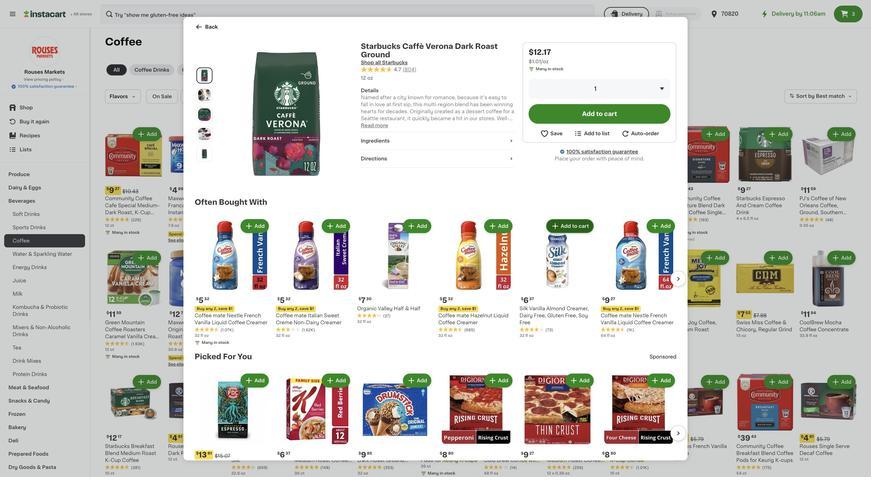 Task type: locate. For each thing, give the bounding box(es) containing it.
1 vertical spatial item carousel region
[[185, 370, 686, 478]]

1 vertical spatial 39
[[740, 435, 750, 443]]

directions button
[[361, 155, 514, 162]]

4 any from the left
[[612, 307, 619, 311]]

13
[[560, 312, 564, 315], [736, 334, 741, 338], [371, 436, 375, 439], [199, 452, 207, 459]]

breakfast inside community coffee breakfast blend coffee pods for keurig k-cups
[[736, 452, 760, 457]]

café down hazelnut
[[484, 328, 496, 333]]

rouses inside rouses single serve decaf coffee 12 ct
[[800, 445, 818, 450]]

$ 4 61 for rouses single serve decaf coffee
[[801, 435, 814, 443]]

enlarge coffee starbucks caffè verona dark roast ground angle_back (opens in a new tab) image
[[198, 128, 211, 140]]

almond inside 'califia farms peppermint mocha cold brew coffee with almond milk'
[[484, 466, 503, 471]]

rouses for rouses coffee, ground, espresso blend, single serve cups
[[358, 321, 376, 326]]

1 horizontal spatial 7
[[614, 311, 619, 319]]

(659)
[[257, 467, 268, 471]]

coffee inside 'califia farms peppermint mocha cold brew coffee with almond milk'
[[510, 459, 527, 464]]

item carousel region
[[195, 215, 686, 350], [185, 370, 686, 478]]

0 vertical spatial spend
[[169, 233, 182, 236]]

medium inside starbucks pike place roast medium roast k-cup coffee
[[626, 452, 646, 457]]

0 vertical spatial see
[[168, 239, 176, 243]]

6 up free
[[524, 297, 529, 304]]

drink down and
[[736, 211, 749, 215]]

a down winning
[[511, 109, 514, 114]]

$ 9 27 up $ 7 18
[[602, 297, 615, 304]]

1 horizontal spatial nestle
[[633, 313, 649, 318]]

details button
[[361, 87, 514, 94]]

1 horizontal spatial non-
[[294, 320, 306, 325]]

19 up (73)
[[551, 311, 559, 319]]

0 horizontal spatial satisfaction
[[29, 85, 53, 89]]

5 up creme
[[280, 297, 285, 304]]

$9.27 original price: $11.94 element up dark,
[[231, 435, 289, 444]]

single inside community coffee single serve cups variety pack
[[421, 328, 436, 333]]

single inside community coffee signature blend dark roast coffee single serve cups
[[707, 211, 722, 215]]

5 for coffee mate hazelnut liquid coffee creamer
[[442, 297, 447, 304]]

2 horizontal spatial 100%
[[567, 149, 580, 154]]

1 horizontal spatial 37
[[529, 297, 534, 301]]

black inside folgers coffee, ground, dark, black silk
[[266, 452, 280, 457]]

1 vertical spatial 48
[[484, 472, 489, 476]]

0 vertical spatial 37
[[529, 297, 534, 301]]

drink inside "starbucks espresso and cream coffee drink 4 x 6.5 fl oz"
[[736, 211, 749, 215]]

dry
[[8, 466, 18, 471]]

quickly
[[412, 116, 430, 121]]

beverages
[[8, 199, 35, 204]]

sweet right italian
[[324, 313, 339, 318]]

mate for (985)
[[457, 313, 469, 318]]

0 vertical spatial 12 oz
[[361, 76, 373, 80]]

2, for (1.07k)
[[214, 307, 217, 311]]

1 horizontal spatial (175)
[[762, 467, 772, 471]]

signature
[[673, 204, 697, 208]]

1 horizontal spatial milk
[[504, 466, 514, 471]]

3 any from the left
[[449, 307, 457, 311]]

rouses inside 'rouses single serve dark roast coffee 12 ct'
[[168, 445, 187, 450]]

1 $5 from the top
[[202, 233, 207, 236]]

$ 11 59
[[801, 187, 816, 194], [106, 311, 121, 319]]

guarantee
[[54, 85, 74, 89], [612, 149, 638, 154]]

$1 for (1.62k)
[[310, 307, 314, 311]]

any for (1.07k)
[[206, 307, 213, 311]]

silk inside folgers coffee, ground, dark, black silk
[[231, 459, 240, 464]]

buy up community coffee single serve cups variety pack
[[440, 307, 448, 311]]

mixers & non-alcoholic drinks
[[13, 326, 71, 338]]

more
[[375, 123, 388, 128]]

100% satisfaction guarantee
[[18, 85, 74, 89], [567, 149, 638, 154]]

85
[[367, 452, 372, 456]]

1 vertical spatial café
[[358, 452, 369, 457]]

2 spend from the top
[[169, 357, 182, 361]]

with inside 'califia farms peppermint mocha cold brew coffee with almond milk'
[[529, 459, 539, 464]]

coffee, inside folgers coffee, ground, 100% colombian, medium
[[314, 321, 332, 326]]

serve inside 'rouses single serve dark roast coffee 12 ct'
[[204, 445, 218, 450]]

save for (1k)
[[624, 307, 634, 311]]

1 vertical spatial 59
[[116, 312, 121, 315]]

4 $1 from the left
[[635, 307, 639, 311]]

4 inside button
[[294, 217, 297, 221]]

coffee inside coolbrew mocha coffee concentrate 33.8 fl oz
[[800, 328, 817, 333]]

cold down not
[[625, 328, 637, 333]]

2, for (985)
[[457, 307, 461, 311]]

13 down chicory,
[[736, 334, 741, 338]]

nestle up the too
[[633, 313, 649, 318]]

1 $ 5 32 from the left
[[196, 297, 209, 304]]

2 community coffee breakfast blend medium roast coffee single serve cups from the left
[[547, 445, 601, 471]]

1 horizontal spatial 12 oz
[[421, 224, 430, 228]]

creamer down italian
[[320, 320, 342, 325]]

32 for silk vanilla almond creamer, dairy free, gluten free, soy free
[[520, 334, 525, 338]]

community coffee cafe special medium- dark roast, k-cup pods
[[105, 197, 160, 222]]

drink
[[736, 211, 749, 215], [13, 359, 26, 364]]

1 horizontal spatial drink
[[736, 211, 749, 215]]

1 buy any 2, save $1 from the left
[[197, 307, 233, 311]]

$ 8 80
[[440, 452, 454, 459], [602, 452, 616, 459]]

coffee mate nestle french vanilla liquid coffee creamer for 5
[[195, 313, 268, 325]]

1 horizontal spatial 59
[[811, 187, 816, 191]]

None search field
[[100, 4, 595, 24]]

2 80 from the left
[[611, 452, 616, 456]]

12 ct for green mountain coffee roasters caramel vanilla cream k-cup pods
[[105, 348, 114, 352]]

of down became
[[435, 123, 440, 128]]

tea
[[13, 346, 21, 351]]

1 $1 from the left
[[228, 307, 233, 311]]

$ inside $ 7 53
[[738, 312, 740, 315]]

1 vertical spatial dairy
[[520, 313, 533, 318]]

2 $1 from the left
[[310, 307, 314, 311]]

$12.17
[[529, 48, 551, 56]]

$ 4 61 for rouses single serve dark roast coffee
[[170, 435, 182, 443]]

starbucks for roast
[[610, 445, 635, 450]]

non- down kombucha & probiotic drinks
[[35, 326, 48, 331]]

$4.61 original price: $5.79 element up the rouses coffee, ground, espresso blend, single serve cups
[[358, 310, 415, 320]]

all link
[[106, 64, 127, 76]]

2 horizontal spatial dairy
[[520, 313, 533, 318]]

54 for 39
[[673, 224, 679, 228]]

36 inside community coffee house blend coffee pods for keurig k-cups 36 ct
[[421, 465, 426, 469]]

3 buy any 2, save $1 from the left
[[440, 307, 476, 311]]

save
[[550, 131, 563, 136]]

$5.79 up 'rouses french vanilla k-cup 12 ct'
[[690, 438, 704, 443]]

ground right enlarge coffee starbucks caffè verona dark roast ground hero (opens in a new tab) icon
[[226, 68, 245, 72]]

delight
[[264, 321, 281, 326]]

1 horizontal spatial $ 11 59
[[801, 187, 816, 194]]

1 6.5 from the left
[[301, 217, 308, 221]]

0 horizontal spatial 37
[[286, 452, 290, 456]]

0 horizontal spatial $11.94
[[249, 438, 264, 443]]

order inside auto-order button
[[645, 131, 659, 136]]

coffee inside the swiss miss coffee & chicory, regular grind 13 oz
[[764, 321, 781, 326]]

10 down starbucks pike place roast medium roast k-cup coffee
[[610, 472, 615, 476]]

100% right (1.62k)
[[315, 328, 329, 333]]

2 mate from the left
[[294, 313, 307, 318]]

$ 9 27 for community coffee breakfast blend medium roast coffee single serve cups
[[548, 435, 562, 443]]

ground, inside folgers coffee, ground, medium, classic roast
[[231, 204, 251, 208]]

1 vertical spatial see
[[168, 363, 176, 367]]

1 horizontal spatial $ 6 37
[[521, 297, 534, 304]]

satisfaction down pricing
[[29, 85, 53, 89]]

1 horizontal spatial $ 5 32
[[277, 297, 291, 304]]

1 and from the left
[[385, 123, 394, 128]]

0 horizontal spatial free,
[[534, 313, 546, 318]]

place right pike
[[648, 445, 661, 450]]

on sale button
[[146, 90, 178, 104]]

2 eligible from the top
[[177, 363, 191, 367]]

drink mixes
[[13, 359, 41, 364]]

2,
[[214, 307, 217, 311], [295, 307, 299, 311], [457, 307, 461, 311], [620, 307, 624, 311]]

starbucks for cream
[[736, 197, 761, 201]]

ingredients button
[[361, 137, 514, 145]]

0 vertical spatial 30
[[366, 297, 372, 301]]

2 $5 from the top
[[202, 357, 207, 361]]

2 spend $32, save $5 see eligible items from the top
[[168, 357, 207, 367]]

and
[[385, 123, 394, 128], [470, 123, 479, 128]]

creamer up "macchiato"
[[246, 320, 268, 325]]

view pricing policy
[[24, 78, 61, 82]]

rouses inside 'rouses french vanilla k-cup 12 ct'
[[673, 445, 692, 450]]

brew down the peppermint
[[497, 459, 509, 464]]

0 vertical spatial espresso
[[762, 197, 785, 201]]

$ 27 83 for community coffee café special® decaf coffee pods for keurig k-cups
[[485, 311, 503, 319]]

1 48 fl oz from the top
[[484, 217, 498, 221]]

4 down $ 7 30
[[362, 311, 367, 319]]

café inside community coffee café special® decaf coffee pods for keurig k-cups
[[484, 328, 496, 333]]

0 vertical spatial eligible
[[177, 239, 191, 243]]

save up (1.07k) at the left
[[218, 307, 228, 311]]

decaf inside rouses single serve decaf coffee 12 ct
[[800, 452, 815, 457]]

$ 9 27 for folgers coffee, ground, dark, black silk
[[233, 435, 246, 443]]

community coffee breakfast blend medium roast ground coffee
[[547, 321, 602, 347]]

0 vertical spatial café
[[484, 328, 496, 333]]

100% down view
[[18, 85, 29, 89]]

save for (1.07k)
[[218, 307, 228, 311]]

cups
[[689, 218, 702, 222], [815, 225, 828, 229], [452, 328, 465, 333], [358, 342, 371, 347], [326, 466, 339, 471], [579, 466, 592, 471]]

rouses for rouses markets
[[24, 70, 43, 75]]

brew inside 'califia farms peppermint mocha cold brew coffee with almond milk'
[[497, 459, 509, 464]]

$
[[106, 187, 109, 191], [170, 187, 172, 191], [738, 187, 740, 191], [801, 187, 804, 191], [196, 297, 199, 301], [277, 297, 280, 301], [359, 297, 361, 301], [440, 297, 442, 301], [521, 297, 524, 301], [602, 297, 605, 301], [106, 312, 109, 315], [170, 312, 172, 315], [296, 312, 298, 315], [359, 312, 362, 315], [485, 312, 488, 315], [548, 312, 551, 315], [738, 312, 740, 315], [233, 312, 235, 315], [612, 312, 614, 315], [801, 312, 804, 315], [106, 436, 109, 439], [170, 436, 172, 439], [296, 436, 298, 439], [359, 436, 362, 439], [485, 436, 488, 439], [548, 436, 551, 439], [675, 436, 677, 439], [738, 436, 740, 439], [233, 436, 235, 439], [422, 436, 425, 439], [612, 436, 614, 439], [801, 436, 804, 439], [196, 452, 199, 456], [277, 452, 280, 456], [359, 452, 361, 456], [440, 452, 442, 456], [521, 452, 524, 456], [602, 452, 605, 456]]

54 for $
[[736, 472, 742, 476]]

54 ct for 39
[[673, 224, 684, 228]]

cold inside stōk not too sweet black cold brew coffee
[[625, 328, 637, 333]]

10 ct for cup
[[105, 472, 114, 476]]

0 horizontal spatial 59
[[116, 312, 121, 315]]

$ 4 61 up 'rouses french vanilla k-cup 12 ct'
[[675, 435, 688, 443]]

0 horizontal spatial 80
[[448, 452, 454, 456]]

coffee, inside pj's coffee of new orleans coffee, ground, southern wedding cake, single serve cups
[[820, 204, 838, 208]]

$ 11 59 for pj's
[[801, 187, 816, 194]]

snacks
[[8, 399, 27, 404]]

2 2, from the left
[[295, 307, 299, 311]]

almond inside "silk vanilla almond creamer, dairy free, gluten free, soy free"
[[546, 306, 565, 311]]

39 43
[[677, 187, 693, 194]]

100% up your at right top
[[567, 149, 580, 154]]

2 coffee mate nestle french vanilla liquid coffee creamer from the left
[[601, 313, 674, 325]]

coffee inside "maxwell house francais cafe-style instant coffee beverage mix"
[[187, 211, 203, 215]]

13 left soy
[[560, 312, 564, 315]]

1 horizontal spatial french
[[650, 313, 667, 318]]

1 48 from the top
[[484, 217, 489, 221]]

ground, inside pj's coffee of new orleans coffee, ground, southern wedding cake, single serve cups
[[800, 211, 819, 215]]

1 horizontal spatial café
[[484, 328, 496, 333]]

$ inside $ 4 86
[[170, 187, 172, 191]]

decades.
[[386, 109, 409, 114]]

0 horizontal spatial 54 ct
[[547, 224, 557, 228]]

folgers coffee, ground, dark, black silk
[[231, 445, 280, 464]]

enlarge coffee starbucks caffè verona dark roast ground angle_right (opens in a new tab) image
[[198, 108, 211, 121]]

1 horizontal spatial 54 ct
[[673, 224, 684, 228]]

mocha
[[825, 321, 842, 326], [514, 452, 531, 457]]

2 horizontal spatial $ 27 83
[[485, 311, 503, 319]]

peace
[[608, 156, 623, 161]]

$ 9 27 up $13.91 original price: $15.07 element
[[233, 435, 246, 443]]

spend $32, save $5 see eligible items down the 30.6 oz
[[168, 357, 207, 367]]

sponsored badge image
[[547, 230, 568, 234], [673, 238, 695, 242], [610, 238, 631, 242]]

coffee drinks link
[[130, 64, 174, 76]]

spend for 12
[[169, 357, 182, 361]]

10 ct down 'starbucks breakfast blend medium roast k-cup coffee' on the bottom of the page
[[105, 472, 114, 476]]

folgers up classic on the top left of page
[[231, 197, 250, 201]]

$4.61 original price: $5.79 element
[[358, 310, 415, 320], [168, 435, 226, 444], [673, 435, 731, 444], [800, 435, 857, 444]]

rouses markets logo image
[[29, 36, 60, 67]]

whole bean coffee link
[[271, 64, 330, 76]]

83 for breakfast
[[308, 436, 313, 439]]

1 horizontal spatial caramel
[[231, 328, 252, 333]]

buy any 2, save $1 for (1k)
[[603, 307, 639, 311]]

buy any 2, save $1 up coffee mate italian sweet creme non-dairy creamer
[[278, 307, 314, 311]]

$ 6 37 up free
[[521, 297, 534, 304]]

and down our
[[470, 123, 479, 128]]

energy
[[13, 265, 30, 270]]

folgers coffee, ground, medium, classic roast
[[231, 197, 274, 215]]

drinks for energy drinks
[[31, 265, 47, 270]]

peppermint
[[484, 452, 513, 457]]

$ 9 27 down best at bottom
[[548, 435, 562, 443]]

water
[[13, 252, 27, 257], [58, 252, 72, 257]]

pods inside community coffee house blend coffee pods for keurig k-cups 36 ct
[[421, 459, 433, 464]]

1 horizontal spatial 39
[[740, 435, 750, 443]]

ground, for rouses coffee, ground, espresso blend, single serve cups
[[358, 328, 377, 333]]

1 creamer from the left
[[246, 320, 268, 325]]

single inside rouses single serve decaf coffee 12 ct
[[819, 445, 834, 450]]

item carousel region containing 5
[[195, 215, 686, 350]]

2 $ 5 32 from the left
[[277, 297, 291, 304]]

1 vertical spatial 100%
[[567, 149, 580, 154]]

non- inside mixers & non-alcoholic drinks
[[35, 326, 48, 331]]

vanilla
[[529, 306, 545, 311], [195, 320, 210, 325], [601, 320, 617, 325], [127, 335, 143, 340], [711, 445, 727, 450]]

2 6.5 from the left
[[743, 217, 750, 221]]

5 for coffee mate nestle french vanilla liquid coffee creamer
[[199, 297, 204, 304]]

0 horizontal spatial sweet
[[324, 313, 339, 318]]

a
[[393, 95, 396, 100], [462, 109, 465, 114], [511, 109, 514, 114], [452, 116, 455, 121]]

1 horizontal spatial keurig
[[524, 335, 540, 340]]

0 vertical spatial decaf
[[519, 328, 534, 333]]

mocha up concentrate
[[825, 321, 842, 326]]

& left pasta
[[37, 466, 41, 471]]

dark down 85
[[358, 459, 369, 464]]

x inside 4 x 6.5 fl oz button
[[298, 217, 300, 221]]

1 vertical spatial maxwell
[[168, 321, 188, 326]]

10 down 'starbucks breakfast blend medium roast k-cup coffee' on the bottom of the page
[[105, 472, 109, 476]]

0 horizontal spatial 83
[[308, 436, 313, 439]]

1 vertical spatial $5
[[202, 357, 207, 361]]

4 creamer from the left
[[652, 320, 674, 325]]

1 $ 8 80 from the left
[[440, 452, 454, 459]]

11 up "pj's"
[[804, 187, 810, 194]]

silk up free
[[520, 306, 528, 311]]

all for all
[[113, 68, 120, 72]]

2 items from the top
[[192, 363, 203, 367]]

2 vertical spatial 6
[[280, 452, 285, 459]]

2 buy any 2, save $1 from the left
[[278, 307, 314, 311]]

59 for coffee
[[811, 187, 816, 191]]

mello
[[673, 321, 687, 326]]

sweet right the too
[[644, 321, 660, 326]]

cup inside the 'green mountain coffee roasters caramel vanilla cream k-cup pods'
[[111, 342, 121, 347]]

$ 4 61 up rouses single serve decaf coffee 12 ct
[[801, 435, 814, 443]]

$5 for 4
[[202, 233, 207, 236]]

0 horizontal spatial 30
[[366, 297, 372, 301]]

0 horizontal spatial 7
[[361, 297, 366, 304]]

0 vertical spatial (175)
[[573, 219, 582, 222]]

romance,
[[433, 95, 456, 100]]

you
[[237, 353, 252, 361]]

delivery inside button
[[622, 12, 643, 16]]

items for 4
[[192, 239, 203, 243]]

2 nestle from the left
[[633, 313, 649, 318]]

drinks up sports drinks
[[24, 212, 40, 217]]

$4.61 original price: $5.79 element up 'rouses single serve dark roast coffee 12 ct'
[[168, 435, 226, 444]]

add
[[582, 111, 595, 117], [584, 131, 594, 136], [147, 132, 157, 137], [210, 132, 220, 137], [273, 132, 283, 137], [399, 132, 410, 137], [462, 132, 473, 137], [589, 132, 599, 137], [652, 132, 662, 137], [715, 132, 725, 137], [778, 132, 788, 137], [841, 132, 852, 137], [254, 224, 265, 229], [336, 224, 346, 229], [417, 224, 427, 229], [498, 224, 508, 229], [560, 224, 571, 229], [661, 224, 671, 229], [147, 256, 157, 261], [210, 256, 220, 261], [336, 256, 346, 261], [399, 256, 410, 261], [462, 256, 473, 261], [652, 256, 662, 261], [715, 256, 725, 261], [778, 256, 788, 261], [841, 256, 852, 261], [254, 379, 265, 383], [336, 379, 346, 383], [417, 379, 427, 383], [498, 379, 508, 383], [579, 379, 590, 383], [661, 379, 671, 383], [147, 380, 157, 385], [210, 380, 220, 385], [273, 380, 283, 385], [336, 380, 346, 385], [399, 380, 410, 385], [462, 380, 473, 385], [526, 380, 536, 385], [589, 380, 599, 385], [652, 380, 662, 385], [715, 380, 725, 385], [778, 380, 788, 385], [841, 380, 852, 385]]

0 vertical spatial mocha
[[825, 321, 842, 326]]

32 fl oz down organic
[[357, 320, 371, 324]]

coffee, inside the rouses coffee, ground, espresso blend, single serve cups
[[377, 321, 395, 326]]

2 12 ct from the top
[[105, 348, 114, 352]]

3 $ 5 32 from the left
[[440, 297, 453, 304]]

2 maxwell from the top
[[168, 321, 188, 326]]

of inside named after a city known for romance, because it's easy to fall in love at first sip, this multi-region blend has been winning hearts for decades. originally created as a dessert coffee for a seattle restaurant, it quickly became a hit in our stores. well- balanced and rich with flavors of dark cocoa and caramelized sugar, it pairs perfectly with anything chocolate. nestlé uses starbucks trademarks under license
[[435, 123, 440, 128]]

59 up orleans
[[811, 187, 816, 191]]

nestle for 9
[[633, 313, 649, 318]]

$4.61 original price: $5.79 element for rouses single serve dark roast coffee
[[168, 435, 226, 444]]

10 for starbucks breakfast blend medium roast k-cup coffee
[[105, 472, 109, 476]]

3 $1 from the left
[[472, 307, 476, 311]]

2 half from the left
[[410, 306, 420, 311]]

pods inside community coffee cafe special medium- dark roast, k-cup pods
[[105, 218, 118, 222]]

$4.61 original price: $5.79 element for rouses french vanilla k-cup
[[673, 435, 731, 444]]

see down 7.6
[[168, 239, 176, 243]]

43 up community coffee single serve cups variety pack
[[435, 312, 441, 315]]

black for not
[[610, 328, 624, 333]]

1 vertical spatial non-
[[35, 326, 48, 331]]

1 community coffee breakfast blend medium roast coffee single serve cups from the left
[[294, 445, 348, 471]]

medium
[[204, 328, 224, 333], [673, 328, 693, 333], [324, 335, 344, 340], [547, 335, 567, 340], [121, 452, 141, 457], [390, 452, 410, 457], [626, 452, 646, 457], [294, 459, 315, 464], [547, 459, 567, 464]]

café up 32 oz
[[358, 452, 369, 457]]

community inside community coffee café special® decaf coffee pods for keurig k-cups
[[484, 321, 513, 326]]

chicory,
[[736, 328, 757, 333]]

3 creamer from the left
[[457, 320, 478, 325]]

0 vertical spatial almond
[[546, 306, 565, 311]]

32
[[204, 297, 209, 301], [285, 297, 291, 301], [448, 297, 453, 301], [357, 320, 362, 324], [195, 334, 200, 338], [276, 334, 281, 338], [438, 334, 443, 338], [520, 334, 525, 338], [358, 472, 363, 476]]

special inside community coffee cafe special medium- dark roast, k-cup pods
[[118, 204, 136, 208]]

13 inside $13.91 original price: $15.07 element
[[199, 452, 207, 459]]

1 2, from the left
[[214, 307, 217, 311]]

milk link
[[4, 288, 85, 301]]

0 horizontal spatial 17
[[118, 436, 122, 439]]

k- inside starbucks pike place roast medium roast k-cup coffee
[[610, 459, 616, 464]]

$1 for (1k)
[[635, 307, 639, 311]]

shop left all
[[361, 60, 374, 65]]

32 for coffee mate hazelnut liquid coffee creamer
[[438, 334, 443, 338]]

& up "energy drinks"
[[28, 252, 32, 257]]

enlarge coffee starbucks caffè verona dark roast ground hero (opens in a new tab) image
[[198, 69, 211, 82]]

2 horizontal spatial of
[[829, 197, 834, 201]]

$ 39 43
[[738, 435, 756, 443]]

1 horizontal spatial all
[[113, 68, 120, 72]]

43 inside 39 43
[[688, 187, 693, 191]]

2, up 18
[[620, 307, 624, 311]]

international delight caramel macchiato iced coffee
[[231, 321, 281, 340]]

french
[[244, 313, 261, 318], [650, 313, 667, 318], [693, 445, 710, 450]]

coffee inside the 'green mountain coffee roasters caramel vanilla cream k-cup pods'
[[105, 328, 122, 333]]

1 vertical spatial guarantee
[[612, 149, 638, 154]]

shop
[[361, 60, 374, 65], [20, 105, 33, 110]]

1 vertical spatial 37
[[286, 452, 290, 456]]

0 vertical spatial 59
[[811, 187, 816, 191]]

$ 12 17 for starbucks pike place roast medium roast k-cup coffee
[[612, 435, 627, 443]]

1 horizontal spatial $ 19 13
[[548, 311, 564, 319]]

32 fl oz for coffee mate italian sweet creme non-dairy creamer
[[276, 334, 290, 338]]

creamer up (985)
[[457, 320, 478, 325]]

coffee
[[105, 37, 142, 47], [134, 68, 152, 72], [182, 68, 199, 72], [246, 68, 264, 72], [308, 68, 325, 72], [357, 68, 374, 72], [387, 68, 404, 72], [135, 197, 152, 201], [704, 197, 721, 201], [811, 197, 828, 201], [765, 204, 782, 208], [187, 211, 203, 215], [689, 211, 706, 215], [13, 239, 30, 244], [195, 313, 212, 318], [276, 313, 293, 318], [438, 313, 455, 318], [601, 313, 618, 318], [228, 320, 245, 325], [438, 320, 455, 325], [634, 320, 651, 325], [514, 321, 531, 326], [577, 321, 594, 326], [764, 321, 781, 326], [451, 321, 468, 326], [105, 328, 122, 333], [800, 328, 817, 333], [203, 335, 220, 340], [484, 335, 501, 340], [243, 335, 260, 340], [610, 335, 627, 340], [547, 342, 564, 347], [325, 445, 342, 450], [388, 445, 405, 450], [577, 445, 594, 450], [767, 445, 784, 450], [451, 445, 468, 450], [196, 452, 213, 457], [777, 452, 794, 457], [454, 452, 470, 457], [816, 452, 833, 457], [122, 459, 139, 464], [331, 459, 348, 464], [510, 459, 527, 464], [584, 459, 601, 464], [627, 459, 644, 464], [358, 466, 375, 471]]

community inside community coffee signature blend dark roast coffee single serve cups
[[673, 197, 702, 201]]

12 inside rouses single serve decaf coffee 12 ct
[[800, 458, 804, 462]]

coffee inside rouses single serve decaf coffee 12 ct
[[816, 452, 833, 457]]

1 maxwell from the top
[[168, 197, 188, 201]]

61 for rouses coffee, ground, espresso blend, single serve cups
[[368, 312, 372, 315]]

nestle for 5
[[227, 313, 243, 318]]

0 vertical spatial all
[[74, 12, 79, 16]]

$ 19 13
[[548, 311, 564, 319], [359, 435, 375, 443]]

0 horizontal spatial keurig
[[443, 459, 458, 464]]

brew inside stōk not too sweet black cold brew coffee
[[638, 328, 650, 333]]

buy up maxwell house the original roast medium roast ground coffee
[[197, 307, 205, 311]]

5
[[199, 297, 204, 304], [280, 297, 285, 304], [442, 297, 447, 304], [235, 311, 240, 319]]

0 horizontal spatial coffee mate nestle french vanilla liquid coffee creamer
[[195, 313, 268, 325]]

2, for (1.62k)
[[295, 307, 299, 311]]

free, left "gluten"
[[534, 313, 546, 318]]

$4.61 original price: $5.79 element for rouses single serve decaf coffee
[[800, 435, 857, 444]]

cold down the peppermint
[[484, 459, 496, 464]]

1 see from the top
[[168, 239, 176, 243]]

0 vertical spatial add to cart
[[582, 111, 617, 117]]

rouses for rouses single serve decaf coffee 12 ct
[[800, 445, 818, 450]]

2 horizontal spatial 43
[[751, 436, 756, 439]]

ground, inside folgers coffee, ground, 100% colombian, medium
[[294, 328, 314, 333]]

café for 27
[[484, 328, 496, 333]]

roast inside folgers coffee, ground, medium, classic roast
[[250, 211, 265, 215]]

& up grind
[[783, 321, 787, 326]]

$4.61 original price: $5.79 element for rouses coffee, ground, espresso blend, single serve cups
[[358, 310, 415, 320]]

french for 9
[[650, 313, 667, 318]]

2 horizontal spatial 6
[[524, 297, 529, 304]]

cups
[[489, 342, 502, 347], [781, 459, 793, 464], [465, 459, 477, 464]]

2 creamer from the left
[[320, 320, 342, 325]]

48 fl oz inside button
[[484, 217, 498, 221]]

satisfaction inside button
[[29, 85, 53, 89]]

mello joy coffee, medium roast
[[673, 321, 717, 333]]

milk down the peppermint
[[504, 466, 514, 471]]

0 horizontal spatial 100%
[[18, 85, 29, 89]]

$ 7 18
[[612, 311, 624, 319]]

1 horizontal spatial $9.27 original price: $11.94 element
[[294, 310, 352, 320]]

0 horizontal spatial espresso
[[379, 328, 401, 333]]

creamer,
[[567, 306, 589, 311]]

56
[[241, 312, 246, 315]]

save up not
[[624, 307, 634, 311]]

0 vertical spatial house
[[189, 197, 205, 201]]

mate for (1k)
[[619, 313, 632, 318]]

keurig inside community coffee house blend coffee pods for keurig k-cups 36 ct
[[443, 459, 458, 464]]

$9.27 original price: $11.94 element
[[294, 310, 352, 320], [231, 435, 289, 444]]

any up creme
[[287, 307, 294, 311]]

4 down and
[[736, 217, 739, 221]]

buy for (1.62k)
[[278, 307, 286, 311]]

cream up (1.93k)
[[144, 335, 160, 340]]

$ 12 17 up 'starbucks breakfast blend medium roast k-cup coffee' on the bottom of the page
[[106, 435, 122, 443]]

of
[[435, 123, 440, 128], [625, 156, 630, 161], [829, 197, 834, 201]]

$ 19 13 up 85
[[359, 435, 375, 443]]

non- up (1.62k)
[[294, 320, 306, 325]]

ground inside community coffee café special medium dark roast ground coffee
[[386, 459, 404, 464]]

4 2, from the left
[[620, 307, 624, 311]]

buy up creme
[[278, 307, 286, 311]]

coffee, for folgers coffee, ground, 100% colombian, medium
[[314, 321, 332, 326]]

$11.94 up folgers coffee, ground, 100% colombian, medium at the left bottom of the page
[[312, 314, 327, 319]]

0 horizontal spatial cream
[[144, 335, 160, 340]]

$ 9 27 right the peppermint
[[521, 452, 534, 459]]

water right the sparkling
[[58, 252, 72, 257]]

1 horizontal spatial community coffee breakfast blend medium roast coffee single serve cups
[[547, 445, 601, 471]]

1 field
[[529, 79, 671, 98]]

2 $32, from the top
[[183, 357, 191, 361]]

milk down juice on the left of the page
[[13, 292, 23, 297]]

$1 up international
[[228, 307, 233, 311]]

1 spend $32, save $5 see eligible items from the top
[[168, 233, 207, 243]]

2 any from the left
[[287, 307, 294, 311]]

43 up community coffee breakfast blend coffee pods for keurig k-cups
[[751, 436, 756, 439]]

keurig inside community coffee café special® decaf coffee pods for keurig k-cups
[[524, 335, 540, 340]]

1 vertical spatial cold
[[484, 459, 496, 464]]

items
[[192, 239, 203, 243], [192, 363, 203, 367]]

vanilla inside 'rouses french vanilla k-cup 12 ct'
[[711, 445, 727, 450]]

32 down free
[[520, 334, 525, 338]]

coffee, up dark,
[[251, 445, 269, 450]]

19 for community coffee café special medium dark roast ground coffee
[[362, 435, 370, 443]]

3 mate from the left
[[457, 313, 469, 318]]

ground, up classic on the top left of page
[[231, 204, 251, 208]]

decaf inside community coffee café special® decaf coffee pods for keurig k-cups
[[519, 328, 534, 333]]

(14)
[[510, 467, 517, 471]]

$ 4 61 for rouses coffee, ground, espresso blend, single serve cups
[[359, 311, 372, 319]]

0 vertical spatial 48
[[484, 217, 489, 221]]

ct inside community coffee house blend coffee pods for keurig k-cups 36 ct
[[427, 465, 431, 469]]

cream right and
[[748, 204, 764, 208]]

0 horizontal spatial $ 5 32
[[196, 297, 209, 304]]

1 water from the left
[[13, 252, 27, 257]]

1 coffee mate nestle french vanilla liquid coffee creamer from the left
[[195, 313, 268, 325]]

shop link
[[4, 101, 85, 115]]

mate up not
[[619, 313, 632, 318]]

61 for rouses french vanilla k-cup
[[683, 436, 688, 439]]

medium inside the mello joy coffee, medium roast
[[673, 328, 693, 333]]

house for 12
[[189, 321, 205, 326]]

48 fl oz button
[[484, 126, 541, 222]]

many inside item carousel region
[[202, 341, 213, 345]]

4 mate from the left
[[619, 313, 632, 318]]

3 2, from the left
[[457, 307, 461, 311]]

$ 19 13 for community coffee breakfast blend medium roast ground coffee
[[548, 311, 564, 319]]

cafe
[[105, 204, 117, 208]]

1 horizontal spatial free,
[[565, 313, 577, 318]]

view pricing policy link
[[24, 77, 66, 83]]

0 vertical spatial of
[[435, 123, 440, 128]]

0 vertical spatial cream
[[748, 204, 764, 208]]

$9.27 original price: $11.94 element up folgers coffee, ground, 100% colombian, medium at the left bottom of the page
[[294, 310, 352, 320]]

1 eligible from the top
[[177, 239, 191, 243]]

any for (1k)
[[612, 307, 619, 311]]

creamer for (1.07k)
[[246, 320, 268, 325]]

and up pairs
[[385, 123, 394, 128]]

items for 12
[[192, 363, 203, 367]]

7.6
[[168, 224, 174, 228]]

6
[[524, 297, 529, 304], [488, 435, 493, 443], [280, 452, 285, 459]]

1 mate from the left
[[213, 313, 226, 318]]

7 up organic
[[361, 297, 366, 304]]

blend inside community coffee breakfast blend coffee pods for keurig k-cups
[[761, 452, 775, 457]]

0 horizontal spatial 19
[[362, 435, 370, 443]]

4.7
[[394, 67, 401, 72]]

roast inside community coffee signature blend dark roast coffee single serve cups
[[673, 211, 688, 215]]

0 vertical spatial caramel
[[231, 328, 252, 333]]

1 $32, from the top
[[183, 233, 191, 236]]

27
[[115, 187, 120, 191], [746, 187, 751, 191], [611, 297, 615, 301], [488, 311, 497, 319], [304, 312, 309, 315], [298, 435, 307, 443], [425, 435, 434, 443], [557, 436, 562, 439], [241, 436, 246, 439], [529, 452, 534, 456]]

been
[[480, 102, 493, 107]]

oz inside button
[[494, 217, 498, 221]]

coffee pods link
[[177, 64, 218, 76]]

1 nestle from the left
[[227, 313, 243, 318]]

1 items from the top
[[192, 239, 203, 243]]

1 horizontal spatial coffee mate nestle french vanilla liquid coffee creamer
[[601, 313, 674, 325]]

17 up 'starbucks breakfast blend medium roast k-cup coffee' on the bottom of the page
[[118, 436, 122, 439]]

1 any from the left
[[206, 307, 213, 311]]

2 8 from the left
[[605, 452, 610, 459]]

2 horizontal spatial $ 5 32
[[440, 297, 453, 304]]

items down mix
[[192, 239, 203, 243]]

drinks for protein drinks
[[31, 373, 47, 377]]

dark inside community coffee signature blend dark roast coffee single serve cups
[[714, 204, 725, 208]]

1 horizontal spatial 6.5
[[743, 217, 750, 221]]

stock
[[552, 67, 563, 71], [381, 217, 392, 221], [129, 231, 140, 235], [697, 231, 708, 235], [444, 231, 455, 235], [634, 231, 645, 235], [218, 341, 229, 345], [129, 355, 140, 359], [444, 472, 455, 476]]

fl inside button
[[490, 217, 493, 221]]

in inside button
[[377, 217, 380, 221]]

86
[[178, 187, 183, 191]]

1 12 ct from the top
[[105, 224, 114, 228]]

drinks for coffee drinks
[[153, 68, 169, 72]]

$ inside $ 12 75
[[170, 312, 172, 315]]

serve inside community coffee single serve cups variety pack
[[437, 328, 451, 333]]

$5 for 12
[[202, 357, 207, 361]]

trademarks
[[387, 137, 415, 142]]

$9.27 original price: $10.43 element
[[105, 186, 163, 195], [547, 435, 605, 444]]

sponsored badge image for community coffee signature blend dark roast coffee single serve cups
[[673, 238, 695, 242]]

coffee, up southern
[[820, 204, 838, 208]]

filters
[[405, 68, 421, 72]]

1 vertical spatial 43
[[435, 312, 441, 315]]

coffee inside "starbucks espresso and cream coffee drink 4 x 6.5 fl oz"
[[765, 204, 782, 208]]

juice
[[13, 279, 26, 284]]

0 horizontal spatial 6.5
[[301, 217, 308, 221]]

0 horizontal spatial dairy
[[8, 186, 22, 190]]

bakery
[[8, 426, 26, 431]]

water & sparkling water
[[13, 252, 72, 257]]

blend,
[[358, 335, 373, 340]]

coffee, right joy
[[699, 321, 717, 326]]

0 horizontal spatial $ 12 17
[[106, 435, 122, 443]]

$ 11 59 up green
[[106, 311, 121, 319]]

0 vertical spatial black
[[610, 328, 624, 333]]

chocolate.
[[453, 130, 479, 135]]

see for 4
[[168, 239, 176, 243]]

1 horizontal spatial delivery
[[772, 11, 794, 16]]

100% satisfaction guarantee down "view pricing policy" link
[[18, 85, 74, 89]]

product group containing 13
[[195, 373, 270, 478]]

house
[[189, 197, 205, 201], [189, 321, 205, 326], [421, 452, 437, 457]]

community inside community coffee café special medium dark roast ground coffee
[[358, 445, 387, 450]]

product group
[[105, 126, 163, 238], [168, 126, 226, 244], [231, 126, 289, 229], [294, 126, 352, 222], [358, 126, 415, 224], [421, 126, 478, 238], [484, 126, 541, 222], [547, 126, 605, 235], [610, 126, 668, 244], [673, 126, 731, 244], [736, 126, 794, 222], [800, 126, 857, 229], [195, 218, 270, 347], [276, 218, 352, 339], [357, 218, 433, 325], [438, 218, 514, 339], [520, 218, 595, 339], [601, 218, 676, 339], [105, 250, 163, 362], [168, 250, 226, 368], [231, 250, 289, 353], [294, 250, 352, 353], [358, 250, 415, 347], [421, 250, 478, 368], [484, 250, 541, 359], [610, 250, 668, 353], [673, 250, 731, 339], [736, 250, 794, 339], [800, 250, 857, 339], [195, 373, 270, 478], [276, 373, 352, 478], [357, 373, 433, 478], [438, 373, 514, 478], [520, 373, 595, 478], [601, 373, 676, 478], [105, 374, 163, 477], [168, 374, 226, 463], [231, 374, 289, 477], [294, 374, 352, 478], [358, 374, 415, 478], [421, 374, 478, 478], [484, 374, 541, 477], [547, 374, 605, 478], [610, 374, 668, 477], [673, 374, 731, 463], [736, 374, 794, 477], [800, 374, 857, 463]]

$ 11 59 for green
[[106, 311, 121, 319]]

$32, for 12
[[183, 357, 191, 361]]

medium-
[[137, 204, 160, 208]]

in inside item carousel region
[[214, 341, 217, 345]]

36
[[610, 224, 615, 228], [421, 465, 426, 469], [294, 472, 300, 476]]

1 spend from the top
[[169, 233, 182, 236]]

$5.79 up 'rouses single serve dark roast coffee 12 ct'
[[185, 438, 199, 443]]

12 ct down green
[[105, 348, 114, 352]]

ground inside community coffee breakfast blend medium roast ground coffee
[[584, 335, 602, 340]]

2 see from the top
[[168, 363, 176, 367]]

1 horizontal spatial 80
[[611, 452, 616, 456]]

32 for coffee mate italian sweet creme non-dairy creamer
[[276, 334, 281, 338]]

0 horizontal spatial cart
[[578, 224, 589, 229]]

brew down the too
[[638, 328, 650, 333]]

for
[[425, 95, 432, 100], [378, 109, 385, 114], [503, 109, 510, 114], [516, 335, 523, 340], [750, 459, 757, 464], [434, 459, 441, 464]]

$ 5 32 for coffee mate nestle french vanilla liquid coffee creamer
[[196, 297, 209, 304]]

4 buy any 2, save $1 from the left
[[603, 307, 639, 311]]



Task type: describe. For each thing, give the bounding box(es) containing it.
$1 for (985)
[[472, 307, 476, 311]]

multi-
[[424, 102, 438, 107]]

& inside kombucha & probiotic drinks
[[40, 305, 44, 310]]

kombucha & probiotic drinks
[[13, 305, 68, 317]]

32 for community coffee café special medium dark roast ground coffee
[[358, 472, 363, 476]]

$9.27 original price: $10.43 element for special
[[105, 186, 163, 195]]

ct inside 'rouses french vanilla k-cup 12 ct'
[[678, 458, 682, 462]]

buy up recipes at the top
[[20, 119, 30, 124]]

$ 9 85
[[359, 452, 372, 459]]

shop inside starbucks caffè verona dark roast ground shop all starbucks
[[361, 60, 374, 65]]

save down mix
[[192, 233, 201, 236]]

$1 for (1.07k)
[[228, 307, 233, 311]]

rouses markets link
[[24, 36, 65, 76]]

coolbrew mocha coffee concentrate 33.8 fl oz
[[800, 321, 849, 338]]

6.5 inside "starbucks espresso and cream coffee drink 4 x 6.5 fl oz"
[[743, 217, 750, 221]]

joy
[[688, 321, 697, 326]]

add to list button
[[574, 129, 610, 138]]

$ inside $ 39 43
[[738, 436, 740, 439]]

100% inside folgers coffee, ground, 100% colombian, medium
[[315, 328, 329, 333]]

sweet for 7
[[644, 321, 660, 326]]

dark inside community coffee cafe special medium- dark roast, k-cup pods
[[105, 211, 117, 215]]

enlarge coffee starbucks caffè verona dark roast ground angle_left (opens in a new tab) image
[[198, 89, 211, 101]]

dark,
[[252, 452, 265, 457]]

keurig for community coffee house blend coffee pods for keurig k-cups 36 ct
[[443, 459, 458, 464]]

7.6 oz
[[168, 224, 179, 228]]

4 up 'rouses french vanilla k-cup 12 ct'
[[677, 435, 683, 443]]

breakfast inside 'starbucks breakfast blend medium roast k-cup coffee'
[[131, 445, 154, 450]]

1 half from the left
[[394, 306, 404, 311]]

dark inside 'rouses single serve dark roast coffee 12 ct'
[[168, 452, 180, 457]]

delivery by 11:06am
[[772, 11, 826, 16]]

rouses for rouses french vanilla k-cup 12 ct
[[673, 445, 692, 450]]

& left 'candy'
[[28, 399, 32, 404]]

cups for community coffee house blend coffee pods for keurig k-cups 36 ct
[[465, 459, 477, 464]]

coffee, for folgers coffee, ground, medium, classic roast
[[251, 197, 269, 201]]

2 free, from the left
[[565, 313, 577, 318]]

2 $ 8 80 from the left
[[602, 452, 616, 459]]

service type group
[[604, 7, 702, 21]]

fl inside coolbrew mocha coffee concentrate 33.8 fl oz
[[809, 334, 812, 338]]

$7.88
[[753, 314, 767, 319]]

product group containing 19
[[358, 374, 415, 478]]

medium inside maxwell house the original roast medium roast ground coffee
[[204, 328, 224, 333]]

k- inside 'starbucks breakfast blend medium roast k-cup coffee'
[[105, 459, 111, 464]]

starbucks
[[382, 60, 408, 65]]

22.6 oz
[[231, 472, 245, 476]]

all for all stores
[[74, 12, 79, 16]]

& right filters
[[422, 68, 426, 72]]

& right the valley
[[405, 306, 409, 311]]

$13.91 original price: $15.07 element
[[195, 451, 270, 460]]

7 for stōk not too sweet black cold brew coffee
[[614, 311, 619, 319]]

0 horizontal spatial 12 oz
[[361, 76, 373, 80]]

coffee inside community coffee cafe special medium- dark roast, k-cup pods
[[135, 197, 152, 201]]

0 vertical spatial 39
[[677, 187, 687, 194]]

2 48 from the top
[[484, 472, 489, 476]]

produce
[[8, 172, 30, 177]]

alcoholic
[[48, 326, 71, 331]]

save for (1.62k)
[[300, 307, 309, 311]]

$ 9 27 for coffee mate nestle french vanilla liquid coffee creamer
[[602, 297, 615, 304]]

buy for (1k)
[[603, 307, 611, 311]]

$9.27 original price: $11.94 element for dark,
[[231, 435, 289, 444]]

cups for community coffee breakfast blend coffee pods for keurig k-cups
[[781, 459, 793, 464]]

0 horizontal spatial milk
[[13, 292, 23, 297]]

colombian,
[[294, 335, 323, 340]]

uses
[[498, 130, 509, 135]]

ground, for folgers coffee, ground, medium, classic roast
[[231, 204, 251, 208]]

2 horizontal spatial it
[[407, 116, 411, 121]]

mocha inside coolbrew mocha coffee concentrate 33.8 fl oz
[[825, 321, 842, 326]]

$7.53 original price: $7.88 element
[[736, 310, 794, 320]]

$ 9 27 for folgers coffee, ground, 100% colombian, medium
[[296, 311, 309, 319]]

roast inside starbucks caffè verona dark roast ground shop all starbucks
[[475, 42, 498, 50]]

fl inside "starbucks espresso and cream coffee drink 4 x 6.5 fl oz"
[[751, 217, 753, 221]]

coffee inside 'starbucks breakfast blend medium roast k-cup coffee'
[[122, 459, 139, 464]]

cup inside 'rouses french vanilla k-cup 12 ct'
[[679, 452, 689, 457]]

organic valley half & half
[[357, 306, 420, 311]]

special for roast,
[[118, 204, 136, 208]]

coffee inside international delight caramel macchiato iced coffee
[[243, 335, 260, 340]]

1 vertical spatial satisfaction
[[581, 149, 611, 154]]

1 8 from the left
[[442, 452, 447, 459]]

1 horizontal spatial cart
[[604, 111, 617, 117]]

community inside community coffee breakfast blend medium roast ground coffee
[[547, 321, 576, 326]]

$12.17 $1.01/oz
[[529, 48, 551, 64]]

product group containing 4 x 6.5 fl oz
[[294, 126, 352, 222]]

1 horizontal spatial 30
[[682, 312, 688, 315]]

prepared foods link
[[4, 448, 85, 461]]

0 vertical spatial dairy
[[8, 186, 22, 190]]

(1.62k)
[[302, 328, 315, 332]]

drinks for soft drinks
[[24, 212, 40, 217]]

12 inside 'rouses single serve dark roast coffee 12 ct'
[[168, 458, 172, 462]]

liquid for 5
[[212, 320, 227, 325]]

a left hit
[[452, 116, 455, 121]]

love
[[375, 102, 385, 107]]

2 horizontal spatial 7
[[740, 311, 745, 319]]

mate for (1.07k)
[[213, 313, 226, 318]]

coffee inside 'rouses single serve dark roast coffee 12 ct'
[[196, 452, 213, 457]]

$5.79 for rouses coffee, ground, espresso blend, single serve cups
[[375, 314, 388, 319]]

folgers for folgers coffee, ground, medium, classic roast
[[231, 197, 250, 201]]

2 water from the left
[[58, 252, 72, 257]]

$5.79 for rouses single serve decaf coffee
[[817, 438, 830, 443]]

pike
[[636, 445, 646, 450]]

10 for starbucks pike place roast medium roast k-cup coffee
[[610, 472, 615, 476]]

drinks inside mixers & non-alcoholic drinks
[[13, 333, 28, 338]]

southern
[[821, 211, 843, 215]]

dairy & eggs link
[[4, 181, 85, 195]]

1 vertical spatial add to cart
[[560, 224, 589, 229]]

miss
[[752, 321, 763, 326]]

coffee inside community coffee single serve cups variety pack
[[451, 321, 468, 326]]

whole
[[276, 68, 292, 72]]

license
[[432, 137, 449, 142]]

x inside "starbucks espresso and cream coffee drink 4 x 6.5 fl oz"
[[740, 217, 742, 221]]

100% inside button
[[18, 85, 29, 89]]

french for 5
[[244, 313, 261, 318]]

spend for 4
[[169, 233, 182, 236]]

free
[[520, 320, 531, 325]]

shop inside shop link
[[20, 105, 33, 110]]

rouses french vanilla k-cup 12 ct
[[673, 445, 727, 462]]

$ inside $ 7 18
[[612, 312, 614, 315]]

1 vertical spatial cart
[[578, 224, 589, 229]]

dark inside starbucks caffè verona dark roast ground shop all starbucks
[[455, 42, 474, 50]]

$11.94 for dark,
[[249, 438, 264, 443]]

cup inside 'starbucks breakfast blend medium roast k-cup coffee'
[[111, 459, 121, 464]]

serve inside the rouses coffee, ground, espresso blend, single serve cups
[[391, 335, 405, 340]]

sports drinks
[[13, 225, 46, 230]]

roast inside the mello joy coffee, medium roast
[[695, 328, 709, 333]]

0 vertical spatial instant
[[338, 68, 355, 72]]

cup inside starbucks pike place roast medium roast k-cup coffee
[[616, 459, 626, 464]]

cream inside the 'green mountain coffee roasters caramel vanilla cream k-cup pods'
[[144, 335, 160, 340]]

32 fl oz for coffee mate nestle french vanilla liquid coffee creamer
[[195, 334, 209, 338]]

& right meat
[[23, 386, 27, 391]]

$ 6 37 for add
[[277, 452, 290, 459]]

ground, for folgers coffee, ground, 100% colombian, medium
[[294, 328, 314, 333]]

coffee, for folgers coffee, ground, dark, black silk
[[251, 445, 269, 450]]

instant coffee link
[[333, 64, 379, 76]]

(73)
[[546, 328, 553, 332]]

(1.07k)
[[221, 328, 234, 332]]

& left eggs
[[23, 186, 27, 190]]

cups inside community coffee café special® decaf coffee pods for keurig k-cups
[[489, 342, 502, 347]]

milk inside 'califia farms peppermint mocha cold brew coffee with almond milk'
[[504, 466, 514, 471]]

2 48 fl oz from the top
[[484, 472, 498, 476]]

coffee starbucks caffè verona dark roast ground hero image
[[220, 48, 352, 180]]

sponsored badge image for 36 ct
[[610, 238, 631, 242]]

many inside button
[[365, 217, 376, 221]]

mocha inside 'califia farms peppermint mocha cold brew coffee with almond milk'
[[514, 452, 531, 457]]

community coffee breakfast blend medium roast coffee single serve cups for (148)
[[294, 445, 348, 471]]

ground inside maxwell house the original roast medium roast ground coffee
[[184, 335, 202, 340]]

$9.27 original price: $10.43 element for blend
[[547, 435, 605, 444]]

green mountain coffee roasters caramel vanilla cream k-cup pods
[[105, 321, 160, 347]]

house for 4
[[189, 197, 205, 201]]

1 vertical spatial 12 oz
[[421, 224, 430, 228]]

blend inside community coffee signature blend dark roast coffee single serve cups
[[698, 204, 712, 208]]

has
[[470, 102, 479, 107]]

$ inside '$ 5 56'
[[233, 312, 235, 315]]

ground coffee link
[[221, 64, 269, 76]]

eggs
[[28, 186, 41, 190]]

32 for organic valley half & half
[[357, 320, 362, 324]]

picked for you
[[195, 353, 252, 361]]

7 for organic valley half & half
[[361, 297, 366, 304]]

item carousel region containing 13
[[185, 370, 686, 478]]

breakfast for 39
[[736, 452, 760, 457]]

coffee drinks
[[134, 68, 169, 72]]

1 horizontal spatial it
[[377, 130, 380, 135]]

enlarge coffee starbucks caffè verona dark roast ground nutrition (opens in a new tab) image
[[198, 147, 211, 160]]

medium inside community coffee café special medium dark roast ground coffee
[[390, 452, 410, 457]]

community coffee breakfast blend coffee pods for keurig k-cups
[[736, 445, 794, 464]]

1 horizontal spatial 36 ct
[[610, 224, 620, 228]]

0 vertical spatial add to cart button
[[529, 104, 671, 124]]

save for (985)
[[462, 307, 471, 311]]

dessert
[[466, 109, 485, 114]]

often bought with
[[195, 199, 267, 206]]

18
[[619, 312, 624, 315]]

policy
[[49, 78, 61, 82]]

(194)
[[636, 219, 646, 222]]

rouses coffee, ground, espresso blend, single serve cups
[[358, 321, 405, 347]]

new
[[835, 197, 846, 201]]

anything
[[430, 130, 452, 135]]

$10.43 for blend
[[564, 438, 581, 443]]

a right as
[[462, 109, 465, 114]]

$11.94 for 100%
[[312, 314, 327, 319]]

0 horizontal spatial 54
[[547, 224, 552, 228]]

1 free, from the left
[[534, 313, 546, 318]]

dairy inside "silk vanilla almond creamer, dairy free, gluten free, soy free"
[[520, 313, 533, 318]]

folgers coffee, ground, 100% colombian, medium
[[294, 321, 344, 340]]

medium inside community coffee breakfast blend medium roast ground coffee
[[547, 335, 567, 340]]

oz inside "starbucks espresso and cream coffee drink 4 x 6.5 fl oz"
[[754, 217, 759, 221]]

perfectly
[[395, 130, 417, 135]]

instant coffee
[[338, 68, 374, 72]]

4 up rouses single serve decaf coffee 12 ct
[[804, 435, 809, 443]]

$ 9 27 up and
[[738, 187, 751, 194]]

$ 19 13 for community coffee café special medium dark roast ground coffee
[[359, 435, 375, 443]]

named
[[361, 95, 379, 100]]

for inside community coffee breakfast blend coffee pods for keurig k-cups
[[750, 459, 757, 464]]

oz inside coolbrew mocha coffee concentrate 33.8 fl oz
[[813, 334, 818, 338]]

k- inside community coffee cafe special medium- dark roast, k-cup pods
[[135, 211, 140, 215]]

caramel inside international delight caramel macchiato iced coffee
[[231, 328, 252, 333]]

drink mixes link
[[4, 355, 85, 368]]

guarantee inside 100% satisfaction guarantee button
[[54, 85, 74, 89]]

cups inside the rouses coffee, ground, espresso blend, single serve cups
[[358, 342, 371, 347]]

product group containing 48 fl oz
[[484, 126, 541, 222]]

caramelized
[[481, 123, 511, 128]]

11 for pj's
[[804, 187, 810, 194]]

95
[[494, 436, 499, 439]]

seller
[[558, 428, 567, 431]]

coffee inside starbucks pike place roast medium roast k-cup coffee
[[627, 459, 644, 464]]

cold inside 'califia farms peppermint mocha cold brew coffee with almond milk'
[[484, 459, 496, 464]]

1 vertical spatial add to cart button
[[546, 220, 593, 233]]

4 inside "starbucks espresso and cream coffee drink 4 x 6.5 fl oz"
[[736, 217, 739, 221]]

oz inside button
[[312, 217, 317, 221]]

liquid for 9
[[618, 320, 633, 325]]

1 horizontal spatial $ 27 83
[[422, 435, 440, 443]]

many in stock button
[[358, 126, 415, 224]]

& inside the swiss miss coffee & chicory, regular grind 13 oz
[[783, 321, 787, 326]]

community inside community coffee breakfast blend coffee pods for keurig k-cups
[[736, 445, 765, 450]]

buy any 2, save $1 for (1.62k)
[[278, 307, 314, 311]]

1 horizontal spatial 100% satisfaction guarantee
[[567, 149, 638, 154]]

mate for (1.62k)
[[294, 313, 307, 318]]

$ 5 32 for coffee mate hazelnut liquid coffee creamer
[[440, 297, 453, 304]]

ct inside 'rouses single serve dark roast coffee 12 ct'
[[173, 458, 177, 462]]

32 up "coffee mate hazelnut liquid coffee creamer"
[[448, 297, 453, 301]]

$ 6 37 for add to cart
[[521, 297, 534, 304]]

5 left 56
[[235, 311, 240, 319]]

sparkling
[[33, 252, 56, 257]]

32 up the
[[204, 297, 209, 301]]

(795)
[[257, 219, 268, 222]]

breakfast for 19
[[547, 328, 571, 333]]

1 horizontal spatial 83
[[434, 436, 440, 439]]

goods
[[19, 466, 36, 471]]

sugar,
[[361, 130, 376, 135]]

delivery for delivery
[[622, 12, 643, 16]]

cups inside pj's coffee of new orleans coffee, ground, southern wedding cake, single serve cups
[[815, 225, 828, 229]]

at
[[386, 102, 391, 107]]

caramel inside the 'green mountain coffee roasters caramel vanilla cream k-cup pods'
[[105, 335, 126, 340]]

starbucks inside named after a city known for romance, because it's easy to fall in love at first sip, this multi-region blend has been winning hearts for decades. originally created as a dessert coffee for a seattle restaurant, it quickly became a hit in our stores. well- balanced and rich with flavors of dark cocoa and caramelized sugar, it pairs perfectly with anything chocolate. nestlé uses starbucks trademarks under license
[[361, 137, 386, 142]]

vanilla inside "silk vanilla almond creamer, dairy free, gluten free, soy free"
[[529, 306, 545, 311]]

$ 5 56
[[233, 311, 246, 319]]

buy any 2, save $1 for (985)
[[440, 307, 476, 311]]

rouses markets
[[24, 70, 65, 75]]

$ 5 32 for coffee mate italian sweet creme non-dairy creamer
[[277, 297, 291, 304]]

coolbrew
[[800, 321, 824, 326]]

13 up 85
[[371, 436, 375, 439]]

rouses single serve decaf coffee 12 ct
[[800, 445, 850, 462]]

creme
[[276, 320, 292, 325]]

creamer for (1.62k)
[[320, 320, 342, 325]]

k- inside community coffee café special® decaf coffee pods for keurig k-cups
[[484, 342, 489, 347]]

special for roast
[[371, 452, 389, 457]]

for inside community coffee house blend coffee pods for keurig k-cups 36 ct
[[434, 459, 441, 464]]

0 vertical spatial place
[[555, 156, 568, 161]]

(1.01k)
[[636, 467, 649, 471]]

$ inside the $ 6 95
[[485, 436, 488, 439]]

roast inside community coffee breakfast blend medium roast ground coffee
[[568, 335, 583, 340]]

x for 4 x 6.5 fl oz
[[298, 217, 300, 221]]

café for 19
[[358, 452, 369, 457]]

94
[[811, 312, 816, 315]]

70820
[[721, 11, 739, 16]]

61 for rouses single serve decaf coffee
[[810, 436, 814, 439]]

dry goods & pasta
[[8, 466, 56, 471]]

17 for pike
[[623, 436, 627, 439]]

mixers & non-alcoholic drinks link
[[4, 321, 85, 342]]

swiss
[[736, 321, 751, 326]]

originally
[[410, 109, 433, 114]]

2 and from the left
[[470, 123, 479, 128]]

k- inside community coffee breakfast blend coffee pods for keurig k-cups
[[775, 459, 781, 464]]

all stores
[[74, 12, 92, 16]]

vanilla inside the 'green mountain coffee roasters caramel vanilla cream k-cup pods'
[[127, 335, 143, 340]]

read
[[361, 123, 374, 128]]

sponsored badge image for 54 ct
[[547, 230, 568, 234]]

0 horizontal spatial 36
[[294, 472, 300, 476]]

k- inside 'rouses french vanilla k-cup 12 ct'
[[673, 452, 679, 457]]

add inside button
[[584, 131, 594, 136]]

1 80 from the left
[[448, 452, 454, 456]]

6 for califia
[[488, 435, 493, 443]]

city
[[397, 95, 407, 100]]

a left city
[[393, 95, 396, 100]]

community coffee breakfast blend medium roast coffee single serve cups for (256)
[[547, 445, 601, 471]]

(985)
[[464, 328, 475, 332]]

lists link
[[4, 143, 85, 157]]

0 vertical spatial 36
[[610, 224, 615, 228]]

4 up 'rouses single serve dark roast coffee 12 ct'
[[172, 435, 177, 443]]

$ inside the $ 13 91
[[196, 452, 199, 456]]

kombucha
[[13, 305, 39, 310]]

espresso inside the rouses coffee, ground, espresso blend, single serve cups
[[379, 328, 401, 333]]

1 vertical spatial drink
[[13, 359, 26, 364]]

0 horizontal spatial it
[[31, 119, 34, 124]]

1
[[594, 86, 597, 91]]

1 vertical spatial order
[[582, 156, 595, 161]]

32 up creme
[[285, 297, 291, 301]]

beverage
[[168, 218, 191, 222]]

eligible for 4
[[177, 239, 191, 243]]

place inside starbucks pike place roast medium roast k-cup coffee
[[648, 445, 661, 450]]

coffee mate nestle french vanilla liquid coffee creamer for 9
[[601, 313, 674, 325]]

coffee, for rouses coffee, ground, espresso blend, single serve cups
[[377, 321, 395, 326]]

0 horizontal spatial 36 ct
[[294, 472, 305, 476]]

k- inside community coffee house blend coffee pods for keurig k-cups 36 ct
[[460, 459, 465, 464]]

single inside the rouses coffee, ground, espresso blend, single serve cups
[[374, 335, 390, 340]]

liquid inside "coffee mate hazelnut liquid coffee creamer"
[[494, 313, 509, 318]]

save down (329)
[[192, 357, 201, 361]]

swiss miss coffee & chicory, regular grind 13 oz
[[736, 321, 792, 338]]

4 left 86
[[172, 187, 177, 194]]

61 for rouses single serve dark roast coffee
[[178, 436, 182, 439]]

0 horizontal spatial 6
[[280, 452, 285, 459]]

silk vanilla almond creamer, dairy free, gluten free, soy free
[[520, 306, 589, 325]]

candy
[[33, 399, 50, 404]]

buy any 2, save $1 for (1.07k)
[[197, 307, 233, 311]]

30 inside $ 7 30
[[366, 297, 372, 301]]

$5.79 for rouses single serve dark roast coffee
[[185, 438, 199, 443]]

delivery button
[[604, 7, 649, 21]]

instacart logo image
[[24, 10, 66, 18]]

breakfast for 27
[[294, 452, 318, 457]]

black for coffee,
[[266, 452, 280, 457]]

1 vertical spatial (175)
[[762, 467, 772, 471]]

1 horizontal spatial of
[[625, 156, 630, 161]]

spo nsored
[[650, 355, 676, 360]]

cups inside community coffee single serve cups variety pack
[[452, 328, 465, 333]]

coffee, inside the mello joy coffee, medium roast
[[699, 321, 717, 326]]

and
[[736, 204, 746, 208]]

59 for mountain
[[116, 312, 121, 315]]

12 ct for community coffee cafe special medium- dark roast, k-cup pods
[[105, 224, 114, 228]]

11 left '94'
[[804, 311, 810, 319]]

& inside mixers & non-alcoholic drinks
[[30, 326, 34, 331]]

beverages link
[[4, 195, 85, 208]]

30.6 oz
[[168, 348, 183, 352]]

well-
[[497, 116, 509, 121]]



Task type: vqa. For each thing, say whether or not it's contained in the screenshot.


